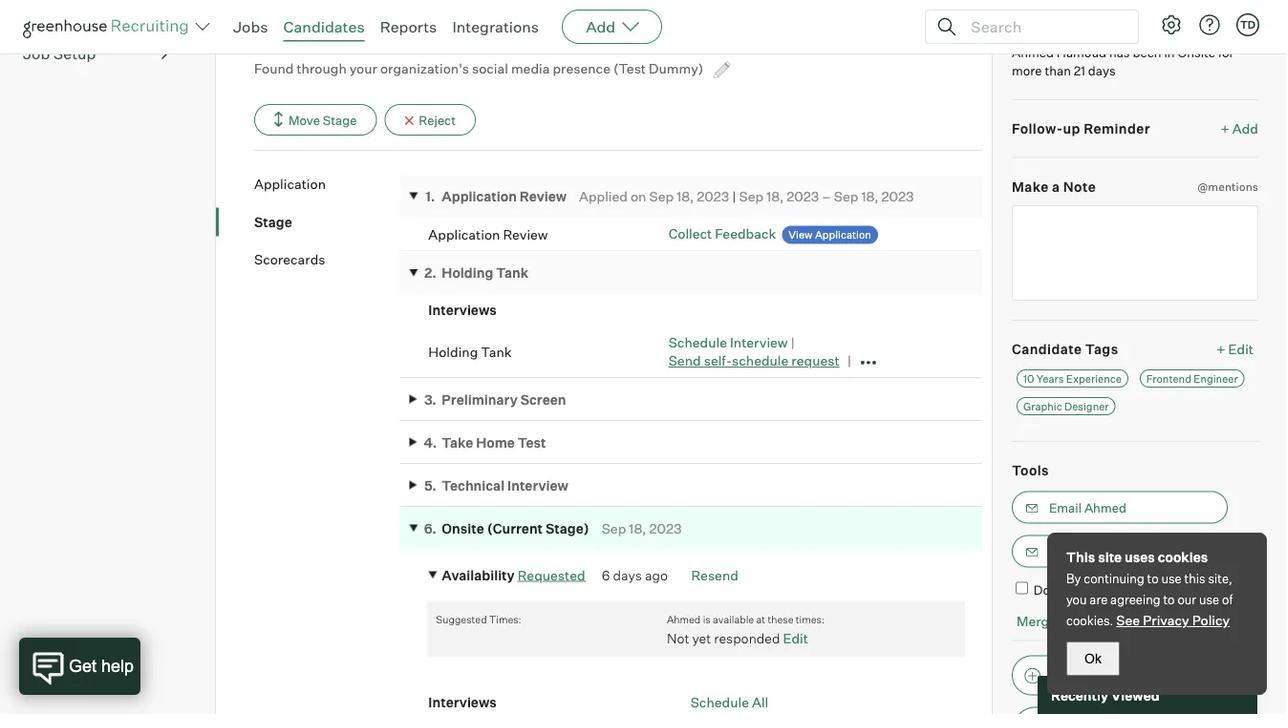 Task type: describe. For each thing, give the bounding box(es) containing it.
18, up collect
[[677, 188, 694, 205]]

collect
[[669, 226, 712, 242]]

media
[[511, 60, 550, 77]]

in
[[1165, 45, 1175, 60]]

10 years experience link
[[1017, 370, 1129, 388]]

1 vertical spatial stage
[[254, 214, 292, 230]]

4. take home test
[[424, 434, 546, 451]]

application review
[[429, 226, 548, 243]]

...
[[1162, 668, 1173, 684]]

by continuing to use this site, you are agreeing to our use of cookies.
[[1067, 572, 1233, 629]]

jobs
[[233, 17, 268, 36]]

ok button
[[1067, 642, 1120, 677]]

schedule all
[[691, 694, 769, 711]]

frontend engineer
[[1147, 372, 1238, 385]]

interview inside the schedule interview | send self-schedule request
[[730, 334, 788, 351]]

social
[[472, 60, 508, 77]]

all
[[752, 694, 769, 711]]

frontend engineer link
[[1140, 370, 1245, 388]]

edit inside ahmed is available at these times: not yet responded edit
[[783, 631, 808, 648]]

agreeing
[[1111, 593, 1161, 608]]

a
[[1052, 178, 1060, 195]]

scorecards link
[[254, 251, 400, 269]]

schedule all link
[[691, 694, 769, 711]]

site
[[1098, 550, 1122, 566]]

email for email ahmed
[[1049, 500, 1082, 516]]

move stage button
[[254, 104, 377, 136]]

holding tank
[[429, 344, 512, 360]]

0 horizontal spatial days
[[613, 567, 642, 584]]

1 vertical spatial review
[[503, 226, 548, 243]]

by
[[1067, 572, 1081, 587]]

0 horizontal spatial reports
[[23, 5, 80, 24]]

has
[[1110, 45, 1130, 60]]

2.
[[424, 265, 437, 282]]

your
[[350, 60, 377, 77]]

sep up feedback
[[739, 188, 764, 205]]

follow-
[[1012, 121, 1063, 137]]

for
[[1219, 45, 1234, 60]]

4.
[[424, 434, 437, 451]]

stage inside button
[[323, 112, 357, 128]]

times:
[[796, 614, 825, 627]]

graphic designer link
[[1017, 398, 1116, 416]]

move
[[289, 112, 320, 128]]

ahmed for edit
[[667, 614, 701, 627]]

edit inside 'link'
[[1229, 341, 1254, 358]]

0 vertical spatial to
[[1148, 572, 1159, 587]]

team
[[1106, 544, 1139, 560]]

2023 up collect feedback link
[[697, 188, 730, 205]]

1 vertical spatial use
[[1199, 593, 1220, 608]]

1 vertical spatial to
[[1164, 593, 1175, 608]]

2023 left –
[[787, 188, 819, 205]]

1 vertical spatial interview
[[508, 477, 569, 494]]

see privacy policy link
[[1117, 613, 1230, 629]]

resend button
[[691, 567, 739, 584]]

schedule interview link
[[669, 334, 788, 351]]

request
[[792, 353, 840, 370]]

up
[[1063, 121, 1081, 137]]

engineer
[[1194, 372, 1238, 385]]

do
[[1034, 583, 1050, 598]]

6 days ago
[[602, 567, 668, 584]]

–
[[822, 188, 831, 205]]

+ add link
[[1221, 120, 1259, 138]]

of
[[1222, 593, 1233, 608]]

collect feedback
[[669, 226, 776, 242]]

view application link
[[782, 226, 878, 244]]

follow-up reminder
[[1012, 121, 1151, 137]]

frontend
[[1147, 372, 1192, 385]]

sep right –
[[834, 188, 859, 205]]

5.
[[424, 477, 437, 494]]

add for add as prospect to ...
[[1049, 668, 1074, 684]]

scorecards
[[254, 251, 325, 268]]

@mentions
[[1198, 179, 1259, 194]]

integrations link
[[452, 17, 539, 36]]

than
[[1045, 63, 1071, 78]]

continuing
[[1084, 572, 1145, 587]]

policy
[[1193, 613, 1230, 629]]

requested
[[518, 567, 586, 584]]

organization's
[[380, 60, 469, 77]]

(50)
[[325, 35, 358, 54]]

@mentions link
[[1198, 177, 1259, 196]]

responded
[[714, 631, 780, 648]]

2023 up ago
[[649, 521, 682, 537]]

job setup link
[[23, 42, 168, 65]]

test
[[518, 434, 546, 451]]

0 horizontal spatial use
[[1162, 572, 1182, 587]]

the
[[1085, 544, 1104, 560]]

edit link
[[783, 631, 808, 648]]

candidate
[[1012, 341, 1082, 358]]

as
[[1076, 668, 1090, 684]]

these
[[768, 614, 794, 627]]

candidate tags
[[1012, 341, 1119, 358]]

(current
[[487, 521, 543, 537]]

not inside ahmed is available at these times: not yet responded edit
[[667, 631, 690, 648]]

1 horizontal spatial not
[[1053, 583, 1074, 598]]

18, up feedback
[[767, 188, 784, 205]]

2023 right –
[[882, 188, 914, 205]]

view application
[[789, 229, 872, 241]]

application up stage link
[[254, 176, 326, 193]]

1 horizontal spatial reports
[[380, 17, 437, 36]]

sep right on
[[649, 188, 674, 205]]

stage link
[[254, 213, 400, 231]]

more
[[1012, 63, 1042, 78]]

0 horizontal spatial reports link
[[23, 3, 168, 26]]

sep right stage)
[[602, 521, 626, 537]]

| inside the schedule interview | send self-schedule request
[[791, 334, 795, 351]]

cookies.
[[1067, 614, 1114, 629]]

sep 18, 2023
[[602, 521, 682, 537]]

is
[[703, 614, 711, 627]]



Task type: vqa. For each thing, say whether or not it's contained in the screenshot.
the topmost Anyway,
no



Task type: locate. For each thing, give the bounding box(es) containing it.
to left the our
[[1164, 593, 1175, 608]]

designer up found
[[254, 35, 321, 54]]

add up presence
[[586, 17, 616, 36]]

1 vertical spatial tank
[[481, 344, 512, 360]]

application up 2. holding tank
[[429, 226, 500, 243]]

on
[[631, 188, 647, 205]]

1 horizontal spatial use
[[1199, 593, 1220, 608]]

0 vertical spatial tank
[[496, 265, 529, 282]]

ok
[[1085, 652, 1102, 667]]

1 vertical spatial not
[[667, 631, 690, 648]]

interviews down 2. holding tank
[[429, 302, 497, 319]]

| up feedback
[[732, 188, 736, 205]]

holding right 2.
[[442, 265, 493, 282]]

graphic designer
[[1024, 400, 1109, 413]]

+
[[1221, 121, 1230, 137], [1217, 341, 1226, 358]]

this
[[1185, 572, 1206, 587], [1060, 613, 1083, 630]]

not left yet
[[667, 631, 690, 648]]

edit up engineer
[[1229, 341, 1254, 358]]

review up 2. holding tank
[[503, 226, 548, 243]]

0 vertical spatial interviews
[[429, 302, 497, 319]]

6.
[[424, 521, 437, 537]]

1 vertical spatial holding
[[429, 344, 478, 360]]

configure image
[[1160, 13, 1183, 36]]

Do Not Email checkbox
[[1016, 583, 1028, 595]]

merge this candidate
[[1017, 613, 1149, 630]]

been
[[1133, 45, 1162, 60]]

days right 6
[[613, 567, 642, 584]]

reports up job setup in the top left of the page
[[23, 5, 80, 24]]

integrations
[[452, 17, 539, 36]]

email ahmed
[[1049, 500, 1127, 516]]

reports up organization's
[[380, 17, 437, 36]]

job
[[23, 44, 50, 63]]

years
[[1037, 372, 1064, 385]]

1.
[[426, 188, 435, 205]]

2 vertical spatial to
[[1147, 668, 1159, 684]]

found through your organization's social media presence (test dummy)
[[254, 60, 707, 77]]

merge this candidate link
[[1017, 613, 1149, 630]]

use left of
[[1199, 593, 1220, 608]]

add inside "add as prospect to ..." button
[[1049, 668, 1074, 684]]

uses
[[1125, 550, 1155, 566]]

to down uses
[[1148, 572, 1159, 587]]

1 horizontal spatial onsite
[[1178, 45, 1216, 60]]

stage right move
[[323, 112, 357, 128]]

stage up scorecards
[[254, 214, 292, 230]]

add as prospect to ...
[[1049, 668, 1173, 684]]

1 vertical spatial schedule
[[691, 694, 749, 711]]

6
[[602, 567, 610, 584]]

0 horizontal spatial |
[[732, 188, 736, 205]]

holding
[[442, 265, 493, 282], [429, 344, 478, 360]]

add
[[586, 17, 616, 36], [1233, 121, 1259, 137], [1049, 668, 1074, 684]]

are
[[1090, 593, 1108, 608]]

collect feedback link
[[669, 226, 776, 242]]

you
[[1067, 593, 1087, 608]]

add as prospect to ... button
[[1012, 656, 1228, 696]]

prospect
[[1092, 668, 1145, 684]]

found
[[254, 60, 294, 77]]

experience
[[1067, 372, 1122, 385]]

reject button
[[384, 104, 476, 136]]

to
[[1148, 572, 1159, 587], [1164, 593, 1175, 608], [1147, 668, 1159, 684]]

2 vertical spatial add
[[1049, 668, 1074, 684]]

5. technical interview
[[424, 477, 569, 494]]

18, up 6 days ago
[[629, 521, 646, 537]]

edit down times:
[[783, 631, 808, 648]]

ahmed inside ahmed is available at these times: not yet responded edit
[[667, 614, 701, 627]]

0 horizontal spatial ahmed
[[667, 614, 701, 627]]

1. application review applied on  sep 18, 2023 | sep 18, 2023 – sep 18, 2023
[[426, 188, 914, 205]]

interviews
[[429, 302, 497, 319], [429, 694, 497, 711]]

add left "as"
[[1049, 668, 1074, 684]]

1 vertical spatial edit
[[783, 631, 808, 648]]

1 horizontal spatial stage
[[323, 112, 357, 128]]

0 vertical spatial |
[[732, 188, 736, 205]]

add inside add popup button
[[586, 17, 616, 36]]

to left ...
[[1147, 668, 1159, 684]]

schedule inside the schedule interview | send self-schedule request
[[669, 334, 727, 351]]

+ inside 'link'
[[1217, 341, 1226, 358]]

0 horizontal spatial not
[[667, 631, 690, 648]]

0 vertical spatial email
[[1049, 500, 1082, 516]]

use down cookies
[[1162, 572, 1182, 587]]

18, right –
[[862, 188, 879, 205]]

reports link up organization's
[[380, 17, 437, 36]]

reject
[[419, 112, 456, 128]]

+ edit link
[[1212, 337, 1259, 363]]

0 vertical spatial +
[[1221, 121, 1230, 137]]

1 horizontal spatial add
[[1049, 668, 1074, 684]]

0 vertical spatial days
[[1088, 63, 1116, 78]]

schedule interview | send self-schedule request
[[669, 334, 840, 370]]

add for add
[[586, 17, 616, 36]]

not right do
[[1053, 583, 1074, 598]]

not
[[1053, 583, 1074, 598], [667, 631, 690, 648]]

add up @mentions at the right top of the page
[[1233, 121, 1259, 137]]

ahmed inside ahmed hamoud has been in onsite for more than 21 days
[[1012, 45, 1054, 60]]

onsite inside ahmed hamoud has been in onsite for more than 21 days
[[1178, 45, 1216, 60]]

this site uses cookies
[[1067, 550, 1208, 566]]

18,
[[677, 188, 694, 205], [767, 188, 784, 205], [862, 188, 879, 205], [629, 521, 646, 537]]

days right 21
[[1088, 63, 1116, 78]]

privacy
[[1143, 613, 1190, 629]]

3. preliminary screen
[[424, 391, 566, 408]]

review left applied on the left top of the page
[[520, 188, 567, 205]]

schedule
[[732, 353, 789, 370]]

0 vertical spatial edit
[[1229, 341, 1254, 358]]

schedule left all
[[691, 694, 749, 711]]

1 horizontal spatial designer
[[1065, 400, 1109, 413]]

1 horizontal spatial interview
[[730, 334, 788, 351]]

ahmed left is
[[667, 614, 701, 627]]

None text field
[[1012, 206, 1259, 301]]

1 vertical spatial add
[[1233, 121, 1259, 137]]

schedule for schedule all
[[691, 694, 749, 711]]

application
[[254, 176, 326, 193], [442, 188, 517, 205], [429, 226, 500, 243], [815, 229, 872, 241]]

this up the our
[[1185, 572, 1206, 587]]

1 vertical spatial onsite
[[442, 521, 484, 537]]

0 horizontal spatial designer
[[254, 35, 321, 54]]

hamoud
[[1057, 45, 1107, 60]]

1 vertical spatial interviews
[[429, 694, 497, 711]]

add inside + add link
[[1233, 121, 1259, 137]]

schedule up the "send"
[[669, 334, 727, 351]]

3.
[[424, 391, 437, 408]]

1 vertical spatial designer
[[1065, 400, 1109, 413]]

interview down test
[[508, 477, 569, 494]]

tank up 3. preliminary screen
[[481, 344, 512, 360]]

candidates link
[[283, 17, 365, 36]]

application down –
[[815, 229, 872, 241]]

ahmed up more
[[1012, 45, 1054, 60]]

home
[[476, 434, 515, 451]]

0 vertical spatial this
[[1185, 572, 1206, 587]]

0 horizontal spatial add
[[586, 17, 616, 36]]

application link
[[254, 175, 400, 194]]

1 vertical spatial days
[[613, 567, 642, 584]]

0 vertical spatial review
[[520, 188, 567, 205]]

0 horizontal spatial this
[[1060, 613, 1083, 630]]

reports link
[[23, 3, 168, 26], [380, 17, 437, 36]]

1 interviews from the top
[[429, 302, 497, 319]]

1 horizontal spatial ahmed
[[1012, 45, 1054, 60]]

2 vertical spatial email
[[1077, 583, 1110, 598]]

1 vertical spatial |
[[791, 334, 795, 351]]

this down "you" in the right bottom of the page
[[1060, 613, 1083, 630]]

availability
[[442, 567, 515, 584]]

email
[[1049, 500, 1082, 516], [1049, 544, 1082, 560], [1077, 583, 1110, 598]]

0 vertical spatial onsite
[[1178, 45, 1216, 60]]

21
[[1074, 63, 1086, 78]]

ahmed hamoud has been in onsite for more than 21 days
[[1012, 45, 1234, 78]]

| up request
[[791, 334, 795, 351]]

+ add
[[1221, 121, 1259, 137]]

2 horizontal spatial add
[[1233, 121, 1259, 137]]

interviews down "suggested"
[[429, 694, 497, 711]]

move stage
[[289, 112, 357, 128]]

0 vertical spatial holding
[[442, 265, 493, 282]]

ahmed inside button
[[1085, 500, 1127, 516]]

+ for + edit
[[1217, 341, 1226, 358]]

1 horizontal spatial reports link
[[380, 17, 437, 36]]

ahmed up the
[[1085, 500, 1127, 516]]

greenhouse recruiting image
[[23, 15, 195, 38]]

designer (50)
[[254, 35, 358, 54]]

+ up @mentions at the right top of the page
[[1221, 121, 1230, 137]]

2 interviews from the top
[[429, 694, 497, 711]]

email ahmed button
[[1012, 492, 1228, 524]]

td button
[[1233, 10, 1264, 40]]

1 horizontal spatial edit
[[1229, 341, 1254, 358]]

1 horizontal spatial this
[[1185, 572, 1206, 587]]

ago
[[645, 567, 668, 584]]

graphic
[[1024, 400, 1062, 413]]

reports link up job setup link
[[23, 3, 168, 26]]

do not email
[[1034, 583, 1110, 598]]

0 horizontal spatial onsite
[[442, 521, 484, 537]]

0 vertical spatial ahmed
[[1012, 45, 1054, 60]]

1 vertical spatial ahmed
[[1085, 500, 1127, 516]]

designer down experience
[[1065, 400, 1109, 413]]

10
[[1024, 372, 1035, 385]]

onsite right 6.
[[442, 521, 484, 537]]

2 vertical spatial ahmed
[[667, 614, 701, 627]]

ahmed for 21
[[1012, 45, 1054, 60]]

this inside by continuing to use this site, you are agreeing to our use of cookies.
[[1185, 572, 1206, 587]]

resend
[[691, 567, 739, 584]]

requested button
[[518, 567, 586, 584]]

+ up engineer
[[1217, 341, 1226, 358]]

0 vertical spatial stage
[[323, 112, 357, 128]]

sep
[[649, 188, 674, 205], [739, 188, 764, 205], [834, 188, 859, 205], [602, 521, 626, 537]]

available
[[713, 614, 754, 627]]

email for email the team
[[1049, 544, 1082, 560]]

1 horizontal spatial days
[[1088, 63, 1116, 78]]

make
[[1012, 178, 1049, 195]]

yet
[[692, 631, 711, 648]]

onsite right in
[[1178, 45, 1216, 60]]

to inside "add as prospect to ..." button
[[1147, 668, 1159, 684]]

1 vertical spatial email
[[1049, 544, 1082, 560]]

1 vertical spatial this
[[1060, 613, 1083, 630]]

schedule
[[669, 334, 727, 351], [691, 694, 749, 711]]

0 vertical spatial add
[[586, 17, 616, 36]]

onsite
[[1178, 45, 1216, 60], [442, 521, 484, 537]]

viewed
[[1112, 687, 1160, 704]]

days inside ahmed hamoud has been in onsite for more than 21 days
[[1088, 63, 1116, 78]]

2 horizontal spatial ahmed
[[1085, 500, 1127, 516]]

1 vertical spatial +
[[1217, 341, 1226, 358]]

site,
[[1209, 572, 1233, 587]]

0 vertical spatial interview
[[730, 334, 788, 351]]

0 horizontal spatial edit
[[783, 631, 808, 648]]

0 horizontal spatial stage
[[254, 214, 292, 230]]

interview up schedule
[[730, 334, 788, 351]]

(test
[[614, 60, 646, 77]]

tank down application review
[[496, 265, 529, 282]]

1 horizontal spatial |
[[791, 334, 795, 351]]

0 vertical spatial designer
[[254, 35, 321, 54]]

0 horizontal spatial interview
[[508, 477, 569, 494]]

Search text field
[[966, 13, 1121, 41]]

0 vertical spatial not
[[1053, 583, 1074, 598]]

0 vertical spatial schedule
[[669, 334, 727, 351]]

self-
[[704, 353, 732, 370]]

application up application review
[[442, 188, 517, 205]]

tags
[[1086, 341, 1119, 358]]

0 vertical spatial use
[[1162, 572, 1182, 587]]

schedule for schedule interview | send self-schedule request
[[669, 334, 727, 351]]

holding up 3.
[[429, 344, 478, 360]]

+ for + add
[[1221, 121, 1230, 137]]

this
[[1067, 550, 1096, 566]]



